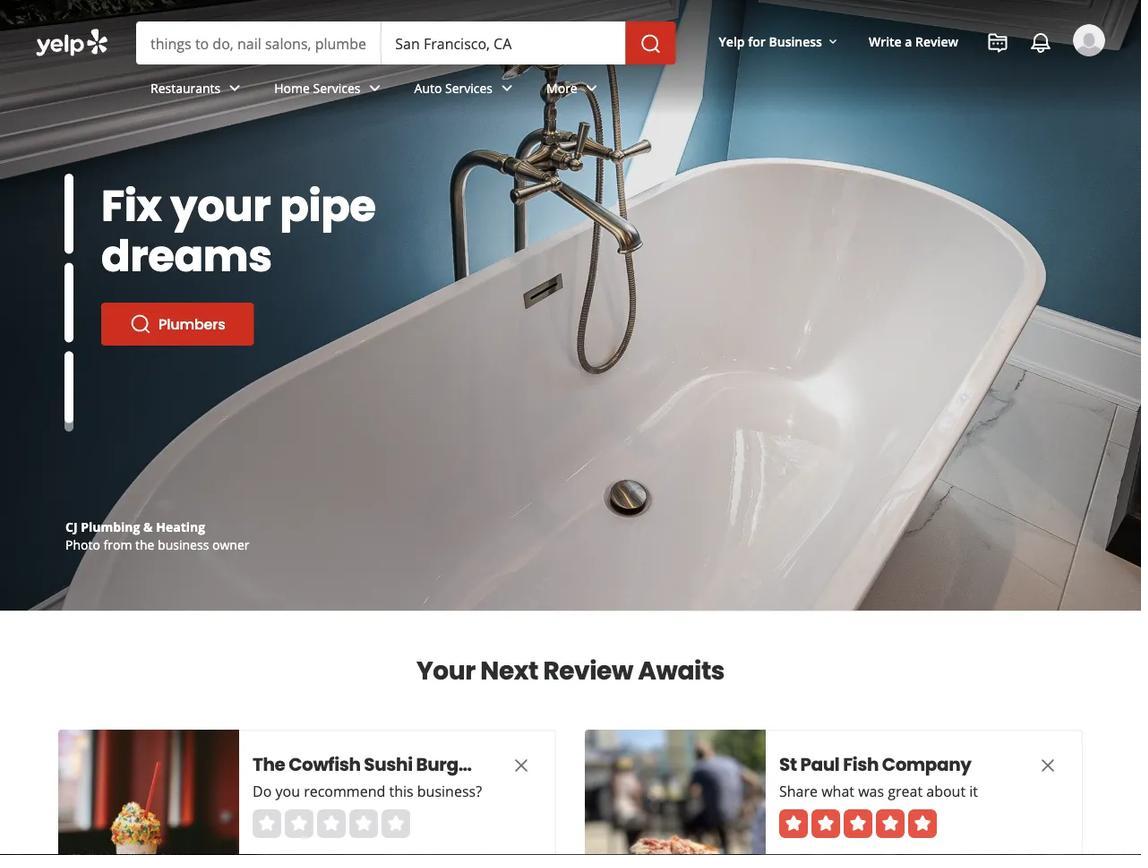 Task type: locate. For each thing, give the bounding box(es) containing it.
what
[[822, 782, 855, 802]]

None search field
[[0, 0, 1142, 133], [136, 22, 680, 65], [0, 0, 1142, 133], [136, 22, 680, 65]]

do
[[253, 782, 272, 802]]

24 chevron down v2 image down near text box
[[497, 77, 518, 99]]

business
[[769, 33, 823, 50]]

1 vertical spatial review
[[544, 653, 633, 689]]

3 24 chevron down v2 image from the left
[[497, 77, 518, 99]]

projects image
[[988, 32, 1009, 54]]

great
[[888, 782, 923, 802]]

none field up auto services link
[[396, 33, 612, 53]]

3 select slide image from the top
[[65, 345, 73, 425]]

photo
[[65, 536, 100, 553]]

1 none field from the left
[[151, 33, 367, 53]]

greg r. image
[[1074, 24, 1106, 56]]

0 vertical spatial select slide image
[[65, 174, 73, 254]]

2 24 chevron down v2 image from the left
[[364, 77, 386, 99]]

services right home
[[313, 79, 361, 96]]

1 services from the left
[[313, 79, 361, 96]]

2 select slide image from the top
[[65, 263, 73, 343]]

1 horizontal spatial 24 chevron down v2 image
[[364, 77, 386, 99]]

0 horizontal spatial none field
[[151, 33, 367, 53]]

review right a
[[916, 33, 959, 50]]

24 chevron down v2 image inside auto services link
[[497, 77, 518, 99]]

this
[[389, 782, 414, 802]]

2 horizontal spatial 24 chevron down v2 image
[[497, 77, 518, 99]]

was
[[859, 782, 885, 802]]

None field
[[151, 33, 367, 53], [396, 33, 612, 53]]

home services link
[[260, 65, 400, 117]]

photo of st paul fish company image
[[585, 730, 766, 856]]

24 chevron down v2 image inside the restaurants link
[[224, 77, 246, 99]]

the
[[253, 753, 285, 778]]

review
[[916, 33, 959, 50], [544, 653, 633, 689]]

your next review awaits
[[417, 653, 725, 689]]

0 horizontal spatial services
[[313, 79, 361, 96]]

plumbing
[[81, 519, 140, 536]]

1 24 chevron down v2 image from the left
[[224, 77, 246, 99]]

None radio
[[253, 810, 281, 839], [285, 810, 314, 839], [350, 810, 378, 839], [382, 810, 411, 839], [253, 810, 281, 839], [285, 810, 314, 839], [350, 810, 378, 839], [382, 810, 411, 839]]

yelp for business button
[[712, 25, 848, 57]]

0 horizontal spatial 24 chevron down v2 image
[[224, 77, 246, 99]]

services inside 'link'
[[313, 79, 361, 96]]

dismiss card image
[[511, 756, 532, 777]]

business categories element
[[136, 65, 1106, 117]]

2 vertical spatial select slide image
[[65, 345, 73, 425]]

write a review
[[869, 33, 959, 50]]

home
[[274, 79, 310, 96]]

24 chevron down v2 image right restaurants
[[224, 77, 246, 99]]

1 horizontal spatial review
[[916, 33, 959, 50]]

restaurants link
[[136, 65, 260, 117]]

review right the "next"
[[544, 653, 633, 689]]

photo of the cowfish sushi burger bar image
[[58, 730, 239, 856]]

plumbers
[[159, 314, 225, 334]]

do you recommend this business?
[[253, 782, 482, 802]]

auto services
[[415, 79, 493, 96]]

plumbers link
[[101, 303, 254, 346]]

a
[[906, 33, 913, 50]]

24 chevron down v2 image left auto in the left top of the page
[[364, 77, 386, 99]]

0 horizontal spatial review
[[544, 653, 633, 689]]

fix your pipe dreams
[[101, 176, 376, 286]]

sushi
[[364, 753, 413, 778]]

services
[[313, 79, 361, 96], [445, 79, 493, 96]]

paul
[[801, 753, 840, 778]]

business?
[[417, 782, 482, 802]]

24 chevron down v2 image for restaurants
[[224, 77, 246, 99]]

None radio
[[317, 810, 346, 839]]

restaurants
[[151, 79, 221, 96]]

0 vertical spatial review
[[916, 33, 959, 50]]

1 horizontal spatial none field
[[396, 33, 612, 53]]

your
[[170, 176, 271, 236]]

24 chevron down v2 image
[[224, 77, 246, 99], [364, 77, 386, 99], [497, 77, 518, 99]]

it
[[970, 782, 979, 802]]

review inside user actions element
[[916, 33, 959, 50]]

1 horizontal spatial services
[[445, 79, 493, 96]]

auto services link
[[400, 65, 532, 117]]

yelp for business
[[719, 33, 823, 50]]

your
[[417, 653, 476, 689]]

24 chevron down v2 image inside "home services" 'link'
[[364, 77, 386, 99]]

2 none field from the left
[[396, 33, 612, 53]]

services right auto in the left top of the page
[[445, 79, 493, 96]]

st paul fish company link
[[780, 753, 1004, 778]]

1 vertical spatial select slide image
[[65, 263, 73, 343]]

awaits
[[638, 653, 725, 689]]

5 star rating image
[[780, 810, 938, 839]]

recommend
[[304, 782, 386, 802]]

2 services from the left
[[445, 79, 493, 96]]

business
[[158, 536, 209, 553]]

heating
[[156, 519, 205, 536]]

select slide image
[[65, 174, 73, 254], [65, 263, 73, 343], [65, 345, 73, 425]]

none field up home
[[151, 33, 367, 53]]

for
[[749, 33, 766, 50]]

more
[[547, 79, 578, 96]]

cj
[[65, 519, 78, 536]]



Task type: vqa. For each thing, say whether or not it's contained in the screenshot.
pipe on the left top of the page
yes



Task type: describe. For each thing, give the bounding box(es) containing it.
company
[[883, 753, 972, 778]]

more link
[[532, 65, 617, 117]]

st
[[780, 753, 797, 778]]

1 select slide image from the top
[[65, 174, 73, 254]]

cj plumbing & heating link
[[65, 519, 205, 536]]

pipe
[[280, 176, 376, 236]]

24 chevron down v2 image for auto services
[[497, 77, 518, 99]]

24 search v2 image
[[130, 314, 151, 335]]

&
[[143, 519, 153, 536]]

cj plumbing & heating photo from the business owner
[[65, 519, 250, 553]]

Near text field
[[396, 33, 612, 53]]

none field find
[[151, 33, 367, 53]]

owner
[[212, 536, 250, 553]]

rating element
[[253, 810, 411, 839]]

from
[[104, 536, 132, 553]]

write
[[869, 33, 902, 50]]

16 chevron down v2 image
[[826, 35, 841, 49]]

(no rating) image
[[253, 810, 411, 839]]

share
[[780, 782, 818, 802]]

the cowfish sushi burger bar link
[[253, 753, 511, 778]]

yelp
[[719, 33, 745, 50]]

services for auto services
[[445, 79, 493, 96]]

auto
[[415, 79, 442, 96]]

Find text field
[[151, 33, 367, 53]]

the cowfish sushi burger bar
[[253, 753, 511, 778]]

bar
[[480, 753, 511, 778]]

review for next
[[544, 653, 633, 689]]

review for a
[[916, 33, 959, 50]]

write a review link
[[862, 25, 966, 57]]

st paul fish company
[[780, 753, 972, 778]]

explore banner section banner
[[0, 0, 1142, 611]]

user actions element
[[705, 22, 1131, 133]]

dismiss card image
[[1038, 756, 1059, 777]]

share what was great about it
[[780, 782, 979, 802]]

24 chevron down v2 image for home services
[[364, 77, 386, 99]]

burger
[[416, 753, 477, 778]]

services for home services
[[313, 79, 361, 96]]

home services
[[274, 79, 361, 96]]

you
[[276, 782, 300, 802]]

cowfish
[[289, 753, 361, 778]]

search image
[[640, 33, 662, 55]]

fish
[[844, 753, 879, 778]]

none field near
[[396, 33, 612, 53]]

next
[[481, 653, 539, 689]]

24 chevron down v2 image
[[581, 77, 603, 99]]

the
[[135, 536, 155, 553]]

dreams
[[101, 226, 272, 286]]

fix
[[101, 176, 162, 236]]

notifications image
[[1031, 32, 1052, 54]]

about
[[927, 782, 966, 802]]



